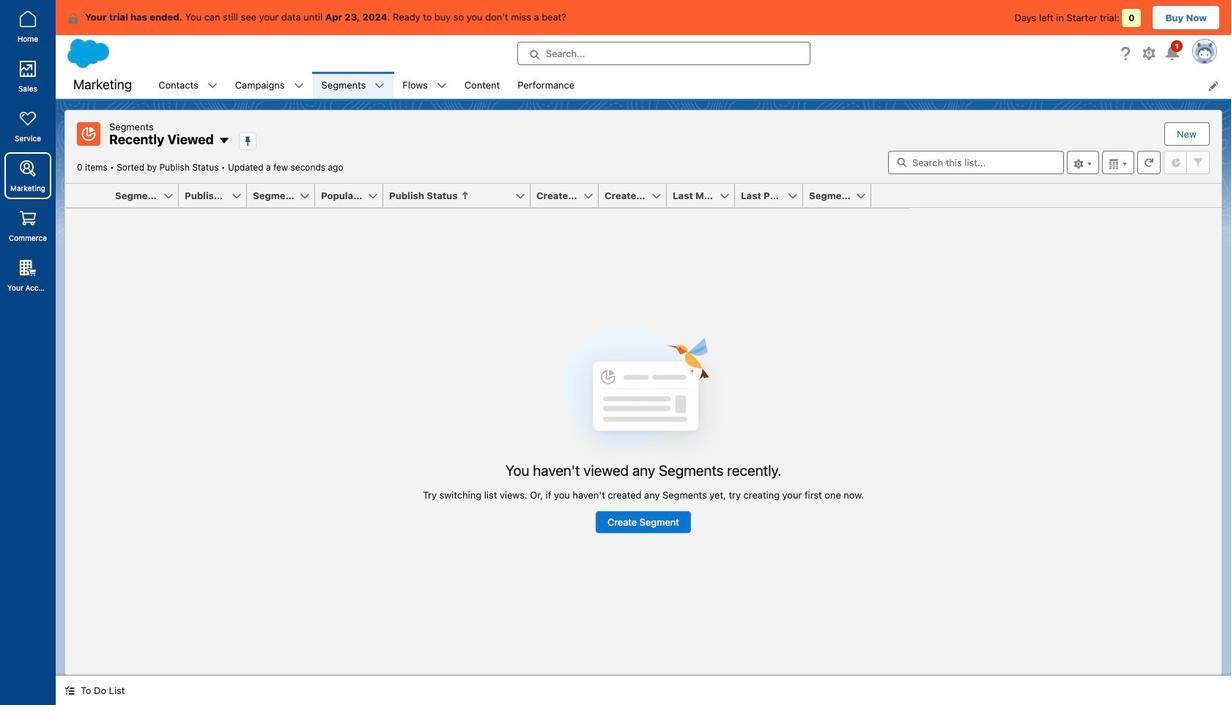 Task type: vqa. For each thing, say whether or not it's contained in the screenshot.
list
yes



Task type: describe. For each thing, give the bounding box(es) containing it.
created date element
[[599, 184, 676, 208]]

0 horizontal spatial text default image
[[207, 81, 218, 91]]

1 list item from the left
[[150, 72, 226, 99]]

2 horizontal spatial text default image
[[437, 81, 447, 91]]

4 list item from the left
[[394, 72, 456, 99]]

last modified date element
[[667, 184, 744, 208]]

segment name element
[[109, 184, 188, 208]]

item number image
[[65, 184, 109, 207]]

publish status element
[[383, 184, 539, 208]]

created by element
[[531, 184, 607, 208]]

segment type element
[[803, 184, 880, 208]]



Task type: locate. For each thing, give the bounding box(es) containing it.
recently viewed|segments|list view element
[[64, 110, 1222, 676]]

last publish completed element
[[735, 184, 812, 208]]

text default image
[[67, 12, 79, 24], [294, 81, 304, 91], [375, 81, 385, 91], [64, 686, 75, 696]]

recently viewed status
[[77, 162, 228, 173]]

1 horizontal spatial text default image
[[218, 135, 230, 147]]

item number element
[[65, 184, 109, 208]]

text default image
[[207, 81, 218, 91], [437, 81, 447, 91], [218, 135, 230, 147]]

publish type element
[[179, 184, 256, 208]]

segment status element
[[247, 184, 324, 208]]

list
[[150, 72, 1231, 99]]

text default image inside recently viewed|segments|list view element
[[218, 135, 230, 147]]

action image
[[871, 184, 909, 207]]

2 list item from the left
[[226, 72, 313, 99]]

Search Recently Viewed list view. search field
[[888, 151, 1064, 174]]

action element
[[871, 184, 909, 208]]

list item
[[150, 72, 226, 99], [226, 72, 313, 99], [313, 72, 394, 99], [394, 72, 456, 99]]

status
[[423, 326, 864, 534]]

3 list item from the left
[[313, 72, 394, 99]]

population element
[[315, 184, 392, 208]]



